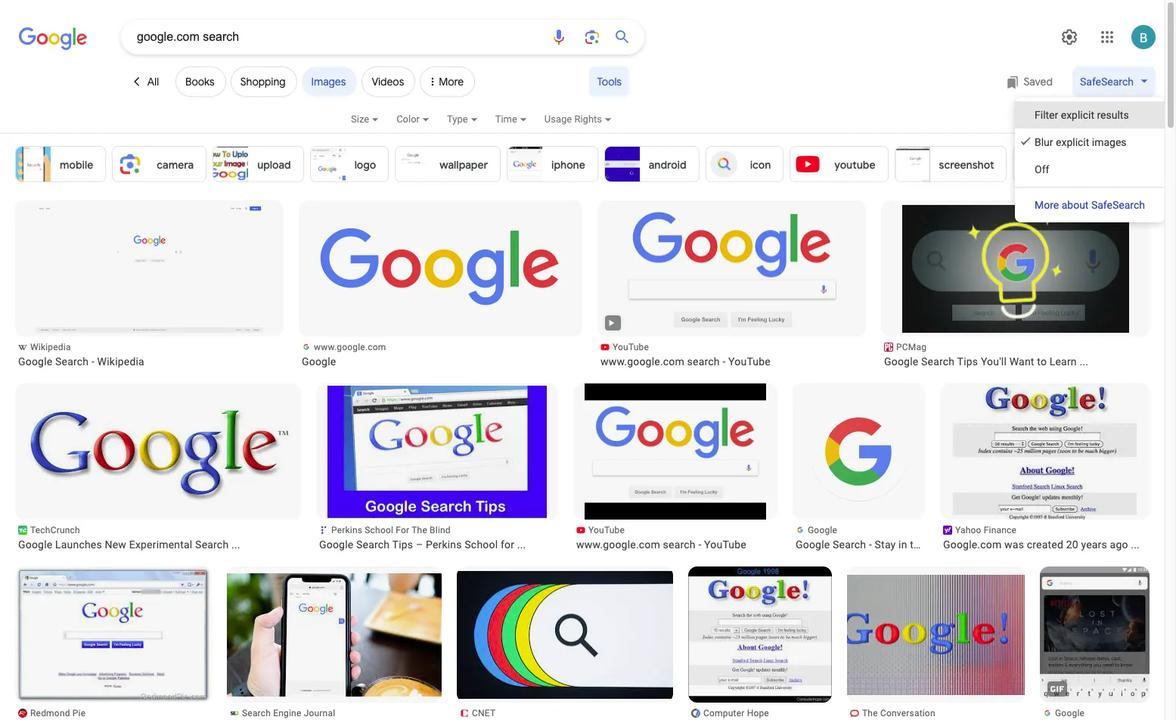 Task type: vqa. For each thing, say whether or not it's contained in the screenshot.
Color
yes



Task type: describe. For each thing, give the bounding box(es) containing it.
mobile link
[[15, 146, 106, 182]]

www.google.com for the bottommost www.google.com search - youtube list item
[[576, 539, 660, 551]]

screenshot link
[[895, 146, 1007, 182]]

you'll
[[981, 356, 1007, 368]]

google search - stay in the know with ... list item
[[793, 384, 990, 551]]

blur explicit images link
[[1017, 128, 1163, 156]]

school inside google search tips – perkins school for the blind "element"
[[465, 539, 498, 551]]

the
[[910, 539, 926, 551]]

the conversation
[[862, 708, 936, 719]]

google launches new experimental search features for tracking your online  purchases, reservations & events from gmail | techcrunch image
[[26, 397, 290, 507]]

google search - wikipedia
[[18, 356, 144, 368]]

engine
[[1058, 158, 1091, 172]]

more about safesearch link
[[1017, 191, 1163, 218]]

1 horizontal spatial google list item
[[1040, 567, 1150, 720]]

upload link
[[213, 146, 304, 182]]

google element
[[302, 355, 579, 368]]

filter explicit results
[[1035, 109, 1129, 121]]

shopping
[[240, 75, 286, 89]]

yahoo
[[955, 525, 982, 536]]

about
[[1062, 199, 1089, 211]]

iphone link
[[507, 146, 598, 182]]

cnet
[[472, 708, 496, 719]]

more for more about safesearch
[[1035, 199, 1059, 211]]

iphone
[[552, 158, 585, 172]]

mobile
[[60, 158, 93, 172]]

pie
[[72, 708, 86, 719]]

android
[[649, 158, 687, 172]]

0 vertical spatial school
[[365, 525, 393, 536]]

filter explicit results link
[[1017, 101, 1163, 128]]

the inside list item
[[862, 708, 878, 719]]

search by image image
[[583, 28, 601, 46]]

usage rights
[[545, 113, 602, 125]]

blind
[[430, 525, 451, 536]]

images
[[1092, 136, 1127, 148]]

google link
[[1040, 707, 1150, 720]]

google for google search - wikipedia
[[18, 356, 52, 368]]

0 vertical spatial www.google.com
[[314, 342, 386, 353]]

youtube
[[835, 158, 876, 172]]

saved link
[[999, 67, 1061, 97]]

21 google search tips you'll want to learn | pcmag image
[[902, 205, 1129, 333]]

20
[[1066, 539, 1079, 551]]

for
[[501, 539, 514, 551]]

google search - stay in the know with your google app element
[[796, 538, 990, 551]]

youtube link
[[790, 146, 889, 182]]

www.google.com search - youtube for www.google.com search - youtube image corresponding to top www.google.com search - youtube list item
[[601, 356, 771, 368]]

... inside google search - stay in the know with your google app element
[[981, 539, 990, 551]]

search for google search tips – perkins school for ...
[[356, 539, 390, 551]]

ago
[[1110, 539, 1128, 551]]

rights
[[574, 113, 602, 125]]

auto link
[[1110, 146, 1176, 182]]

1 vertical spatial safesearch
[[1092, 199, 1145, 211]]

1 vertical spatial google search - stay in the know with your google app image
[[1040, 567, 1150, 720]]

- for top www.google.com search - youtube element
[[723, 356, 726, 368]]

screenshot
[[939, 158, 994, 172]]

0 vertical spatial google list item
[[299, 200, 582, 368]]

the conversation list item
[[803, 567, 1045, 720]]

click for video information tooltip
[[606, 318, 618, 328]]

google launches new experimental search features for tracking your online  purchases, reservations & events from gmail | techcrunch element
[[18, 538, 298, 551]]

tools button
[[590, 67, 629, 97]]

www.google.com search - youtube image for top www.google.com search - youtube list item
[[619, 205, 846, 333]]

icon
[[750, 158, 771, 172]]

redmond
[[30, 708, 70, 719]]

google launches new experimental search ...
[[18, 539, 240, 551]]

images
[[311, 75, 346, 89]]

wallpaper
[[440, 158, 488, 172]]

more about safesearch
[[1035, 199, 1145, 211]]

- for the bottom www.google.com search - youtube element
[[699, 539, 702, 551]]

google search - stay in the know with ...
[[796, 539, 990, 551]]

search engine journal
[[242, 708, 335, 719]]

computer hope
[[704, 708, 769, 719]]

usage
[[545, 113, 572, 125]]

google.com was created 20 years ago — here's what it looked like when it  first launched element
[[943, 538, 1147, 551]]

- for google search - stay in the know with your google app element at the right of the page
[[869, 539, 872, 551]]

shopping link
[[230, 67, 297, 97]]

color button
[[396, 111, 447, 137]]

quick settings image
[[1061, 28, 1079, 46]]

google image
[[320, 226, 562, 311]]

time button
[[495, 111, 545, 137]]

logo
[[355, 158, 376, 172]]

tools
[[597, 75, 622, 89]]

upload
[[257, 158, 291, 172]]

videos
[[372, 75, 404, 89]]

list containing google search - wikipedia
[[15, 200, 1165, 720]]

google.com was created 20 years ago ...
[[943, 539, 1140, 551]]

camera
[[157, 158, 194, 172]]

size button
[[351, 111, 396, 137]]

usage rights button
[[545, 111, 629, 137]]

perkins inside "element"
[[426, 539, 462, 551]]

size
[[351, 113, 369, 125]]

0 vertical spatial www.google.com search - youtube list item
[[598, 200, 866, 368]]

all
[[147, 75, 159, 89]]

1 vertical spatial www.google.com search - youtube list item
[[573, 384, 778, 551]]

search for google search - stay in the know with ...
[[833, 539, 866, 551]]

time
[[495, 113, 517, 125]]

21 google search tips you'll want to learn | pcmag element
[[884, 355, 1147, 368]]

more filters element
[[420, 67, 475, 97]]

google search tips – perkins school for ...
[[319, 539, 526, 551]]

explicit for blur
[[1056, 136, 1090, 148]]

computer
[[704, 708, 745, 719]]

engine
[[273, 708, 301, 719]]

google.com
[[943, 539, 1002, 551]]

icon link
[[706, 146, 784, 182]]

0 vertical spatial www.google.com search - youtube element
[[601, 355, 863, 368]]

google announces 5 changes coming to mobile search image
[[214, 573, 449, 697]]

google launches new experimental search ... list item
[[15, 384, 301, 551]]

blur
[[1035, 136, 1053, 148]]

0 horizontal spatial wikipedia
[[30, 342, 71, 353]]



Task type: locate. For each thing, give the bounding box(es) containing it.
1 vertical spatial www.google.com
[[601, 356, 685, 368]]

redmond pie list item
[[15, 567, 212, 720]]

computer hope link
[[688, 707, 832, 720]]

1 list from the top
[[15, 146, 1176, 182]]

0 vertical spatial perkins
[[331, 525, 362, 536]]

safesearch right about
[[1092, 199, 1145, 211]]

None search field
[[0, 19, 645, 54]]

2 vertical spatial www.google.com
[[576, 539, 660, 551]]

- inside list item
[[869, 539, 872, 551]]

1 vertical spatial list
[[15, 200, 1165, 720]]

0 vertical spatial search
[[687, 356, 720, 368]]

tips inside "element"
[[392, 539, 413, 551]]

google search - wikipedia element
[[18, 355, 281, 368]]

google.com was created 20 years ago ... list item
[[940, 384, 1150, 551]]

0 horizontal spatial school
[[365, 525, 393, 536]]

camera link
[[112, 146, 207, 182]]

www.google.com
[[314, 342, 386, 353], [601, 356, 685, 368], [576, 539, 660, 551]]

conversation
[[880, 708, 936, 719]]

more left about
[[1035, 199, 1059, 211]]

... inside google launches new experimental search features for tracking your online  purchases, reservations & events from gmail | techcrunch element
[[231, 539, 240, 551]]

perkins
[[331, 525, 362, 536], [426, 539, 462, 551]]

explicit for filter
[[1061, 109, 1095, 121]]

- inside list item
[[91, 356, 95, 368]]

search
[[55, 356, 89, 368], [921, 356, 955, 368], [195, 539, 229, 551], [356, 539, 390, 551], [833, 539, 866, 551], [242, 708, 271, 719]]

what is google? image
[[688, 567, 832, 703]]

search for google search - wikipedia
[[55, 356, 89, 368]]

the conversation link
[[847, 707, 1025, 720]]

1 vertical spatial more
[[1035, 199, 1059, 211]]

click for video information image
[[606, 318, 617, 328]]

perkins school for the blind
[[331, 525, 451, 536]]

google search tips – perkins school for the blind element
[[319, 538, 555, 551]]

more button
[[420, 54, 480, 103]]

engine link
[[1013, 146, 1104, 182]]

0 vertical spatial the
[[412, 525, 427, 536]]

google search - stay in the know with your google app image
[[805, 397, 914, 506], [1040, 567, 1150, 720]]

stay
[[875, 539, 896, 551]]

next image
[[1139, 153, 1170, 183]]

google
[[18, 356, 52, 368], [302, 356, 336, 368], [884, 356, 919, 368], [808, 525, 837, 536], [18, 539, 52, 551], [319, 539, 354, 551], [796, 539, 830, 551], [1055, 708, 1085, 719]]

safesearch inside popup button
[[1080, 75, 1134, 87]]

0 horizontal spatial more
[[439, 75, 464, 89]]

for
[[396, 525, 409, 536]]

videos link
[[362, 67, 416, 97]]

years
[[1081, 539, 1107, 551]]

color
[[396, 113, 420, 125]]

1 vertical spatial www.google.com search - youtube element
[[576, 538, 775, 551]]

all link
[[121, 67, 171, 97]]

0 horizontal spatial perkins
[[331, 525, 362, 536]]

search for the bottom www.google.com search - youtube element
[[663, 539, 696, 551]]

tips
[[957, 356, 978, 368], [392, 539, 413, 551]]

computer hope list item
[[688, 567, 832, 720]]

... right the learn
[[1080, 356, 1089, 368]]

search inside "element"
[[356, 539, 390, 551]]

cnet link
[[457, 707, 673, 720]]

1 horizontal spatial tips
[[957, 356, 978, 368]]

more inside "popup button"
[[439, 75, 464, 89]]

safesearch up "results"
[[1080, 75, 1134, 87]]

0 vertical spatial google search - stay in the know with your google app image
[[805, 397, 914, 506]]

google search tips – perkins school for the blind image
[[328, 386, 547, 518]]

google search tips – perkins school for ... list item
[[316, 384, 558, 551]]

google search - stay in the know with your google app image inside "google search - stay in the know with ..." list item
[[805, 397, 914, 506]]

google search tips you'll want to learn ...
[[884, 356, 1089, 368]]

explicit up engine
[[1056, 136, 1090, 148]]

0 vertical spatial more
[[439, 75, 464, 89]]

saved
[[1024, 75, 1053, 89]]

google for google search tips you'll want to learn ...
[[884, 356, 919, 368]]

... right for
[[517, 539, 526, 551]]

auto
[[1155, 158, 1176, 172]]

1 horizontal spatial google search - stay in the know with your google app image
[[1040, 567, 1150, 720]]

0 vertical spatial list
[[15, 146, 1176, 182]]

tips left you'll
[[957, 356, 978, 368]]

type
[[447, 113, 468, 125]]

Search text field
[[137, 24, 541, 50]]

want
[[1010, 356, 1035, 368]]

safesearch button
[[1073, 66, 1156, 97]]

list containing mobile
[[15, 146, 1176, 182]]

click to view animated gif image
[[1046, 678, 1069, 700]]

1 vertical spatial google list item
[[1040, 567, 1150, 720]]

explicit
[[1061, 109, 1095, 121], [1056, 136, 1090, 148]]

youtube
[[613, 342, 649, 353], [729, 356, 771, 368], [589, 525, 625, 536], [704, 539, 747, 551]]

go to google home image
[[19, 26, 87, 51]]

to
[[1037, 356, 1047, 368]]

0 horizontal spatial the
[[412, 525, 427, 536]]

pcmag
[[896, 342, 927, 353]]

wikipedia
[[30, 342, 71, 353], [97, 356, 144, 368]]

try out the new google search | redmond pie image
[[15, 567, 212, 703]]

wallpaper link
[[395, 146, 501, 182]]

1 horizontal spatial more
[[1035, 199, 1059, 211]]

cnet list item
[[446, 567, 673, 720]]

0 horizontal spatial google list item
[[299, 200, 582, 368]]

redmond pie
[[30, 708, 86, 719]]

yahoo finance
[[955, 525, 1017, 536]]

filter
[[1035, 109, 1059, 121]]

tips for –
[[392, 539, 413, 551]]

created
[[1027, 539, 1064, 551]]

www.google.com for top www.google.com search - youtube list item
[[601, 356, 685, 368]]

0 horizontal spatial tips
[[392, 539, 413, 551]]

more up type
[[439, 75, 464, 89]]

google search - wikipedia image
[[36, 205, 263, 333]]

1 vertical spatial www.google.com search - youtube image
[[585, 384, 766, 520]]

www.google.com search - youtube image
[[619, 205, 846, 333], [585, 384, 766, 520]]

1 vertical spatial wikipedia
[[97, 356, 144, 368]]

google search tips you'll want to learn ... list item
[[881, 200, 1150, 368]]

click to view animated gif tooltip
[[1046, 678, 1069, 700]]

perkins left for
[[331, 525, 362, 536]]

google for google launches new experimental search ...
[[18, 539, 52, 551]]

techcrunch
[[30, 525, 80, 536]]

android link
[[604, 146, 699, 182]]

menu containing filter explicit results
[[1015, 97, 1165, 222]]

search
[[687, 356, 720, 368], [663, 539, 696, 551]]

google turns 25: the search engine revolutionised how we access  information, but will it survive ai? image
[[803, 575, 1045, 695]]

google for google search tips – perkins school for ...
[[319, 539, 354, 551]]

more for more
[[439, 75, 464, 89]]

... inside 21 google search tips you'll want to learn | pcmag element
[[1080, 356, 1089, 368]]

0 horizontal spatial google search - stay in the know with your google app image
[[805, 397, 914, 506]]

blur explicit images
[[1035, 136, 1127, 148]]

1 horizontal spatial perkins
[[426, 539, 462, 551]]

google search - wikipedia list item
[[15, 200, 284, 368]]

google for google element
[[302, 356, 336, 368]]

www.google.com search - youtube image for the bottommost www.google.com search - youtube list item
[[585, 384, 766, 520]]

with
[[958, 539, 979, 551]]

0 vertical spatial tips
[[957, 356, 978, 368]]

hope
[[747, 708, 769, 719]]

... right experimental
[[231, 539, 240, 551]]

logo link
[[310, 146, 389, 182]]

... down yahoo finance in the bottom of the page
[[981, 539, 990, 551]]

search engine journal link
[[227, 707, 442, 720]]

1 horizontal spatial wikipedia
[[97, 356, 144, 368]]

search for top www.google.com search - youtube element
[[687, 356, 720, 368]]

–
[[416, 539, 423, 551]]

1 horizontal spatial the
[[862, 708, 878, 719]]

www.google.com search - youtube for the bottommost www.google.com search - youtube list item's www.google.com search - youtube image
[[576, 539, 747, 551]]

search for google search tips you'll want to learn ...
[[921, 356, 955, 368]]

the inside google search tips – perkins school for ... list item
[[412, 525, 427, 536]]

... inside google.com was created 20 years ago — here's what it looked like when it  first launched element
[[1131, 539, 1140, 551]]

1 vertical spatial perkins
[[426, 539, 462, 551]]

type button
[[447, 111, 495, 137]]

know
[[928, 539, 955, 551]]

list
[[15, 146, 1176, 182], [15, 200, 1165, 720]]

in
[[899, 539, 907, 551]]

1 vertical spatial school
[[465, 539, 498, 551]]

google for google search - stay in the know with ...
[[796, 539, 830, 551]]

1 vertical spatial search
[[663, 539, 696, 551]]

0 vertical spatial explicit
[[1061, 109, 1095, 121]]

new
[[105, 539, 126, 551]]

books
[[185, 75, 215, 89]]

off link
[[1017, 156, 1163, 183]]

google inside "element"
[[319, 539, 354, 551]]

the up –
[[412, 525, 427, 536]]

... right ago on the bottom of the page
[[1131, 539, 1140, 551]]

0 vertical spatial wikipedia
[[30, 342, 71, 353]]

0 vertical spatial www.google.com search - youtube image
[[619, 205, 846, 333]]

search inside list item
[[833, 539, 866, 551]]

...
[[1080, 356, 1089, 368], [231, 539, 240, 551], [517, 539, 526, 551], [981, 539, 990, 551], [1131, 539, 1140, 551]]

2 list from the top
[[15, 200, 1165, 720]]

experimental
[[129, 539, 192, 551]]

1 vertical spatial the
[[862, 708, 878, 719]]

google's ai search could mean radical changes for your internet experience  - cnet image
[[446, 571, 673, 699]]

www.google.com search - youtube
[[601, 356, 771, 368], [576, 539, 747, 551]]

0 vertical spatial safesearch
[[1080, 75, 1134, 87]]

tips down for
[[392, 539, 413, 551]]

perkins down blind
[[426, 539, 462, 551]]

the left conversation
[[862, 708, 878, 719]]

google.com was created 20 years ago — here's what it looked like when it  first launched image
[[953, 384, 1137, 529]]

explicit up the "blur explicit images"
[[1061, 109, 1095, 121]]

1 vertical spatial tips
[[392, 539, 413, 551]]

1 vertical spatial www.google.com search - youtube
[[576, 539, 747, 551]]

www.google.com search - youtube element
[[601, 355, 863, 368], [576, 538, 775, 551]]

more
[[439, 75, 464, 89], [1035, 199, 1059, 211]]

google list item
[[299, 200, 582, 368], [1040, 567, 1150, 720]]

tips for you'll
[[957, 356, 978, 368]]

journal
[[304, 708, 335, 719]]

1 vertical spatial explicit
[[1056, 136, 1090, 148]]

1 horizontal spatial school
[[465, 539, 498, 551]]

finance
[[984, 525, 1017, 536]]

learn
[[1050, 356, 1077, 368]]

was
[[1005, 539, 1024, 551]]

... inside google search tips – perkins school for the blind "element"
[[517, 539, 526, 551]]

- for google search - wikipedia element
[[91, 356, 95, 368]]

www.google.com search - youtube list item
[[598, 200, 866, 368], [573, 384, 778, 551]]

search engine journal list item
[[214, 567, 449, 720]]

0 vertical spatial www.google.com search - youtube
[[601, 356, 771, 368]]

books link
[[176, 67, 226, 97]]

menu
[[1015, 97, 1165, 222]]



